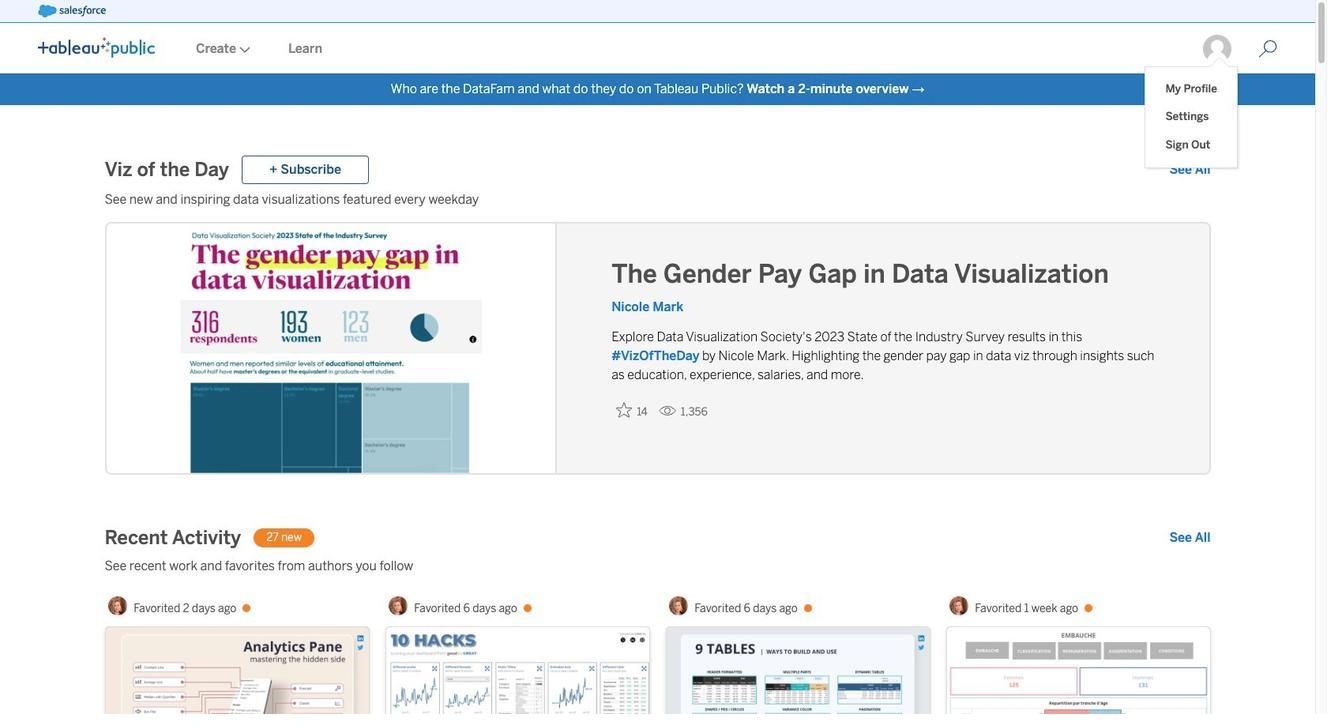 Task type: vqa. For each thing, say whether or not it's contained in the screenshot.
first Angela Drucioc image from the left
yes



Task type: locate. For each thing, give the bounding box(es) containing it.
2 horizontal spatial angela drucioc image
[[950, 596, 969, 615]]

angela drucioc image for second workbook thumbnail
[[389, 596, 408, 615]]

see all viz of the day element
[[1170, 160, 1211, 179]]

3 workbook thumbnail image from the left
[[666, 627, 929, 714]]

2 angela drucioc image from the left
[[669, 596, 688, 615]]

go to search image
[[1240, 40, 1296, 58]]

1 horizontal spatial angela drucioc image
[[669, 596, 688, 615]]

dialog
[[1146, 57, 1237, 167]]

0 horizontal spatial angela drucioc image
[[389, 596, 408, 615]]

angela drucioc image
[[108, 596, 127, 615]]

1 angela drucioc image from the left
[[389, 596, 408, 615]]

angela drucioc image
[[389, 596, 408, 615], [669, 596, 688, 615], [950, 596, 969, 615]]

3 angela drucioc image from the left
[[950, 596, 969, 615]]

add favorite image
[[616, 402, 632, 418]]

angela drucioc image for second workbook thumbnail from right
[[669, 596, 688, 615]]

workbook thumbnail image
[[105, 627, 369, 714], [386, 627, 649, 714], [666, 627, 929, 714], [947, 627, 1210, 714]]

2 workbook thumbnail image from the left
[[386, 627, 649, 714]]

1 workbook thumbnail image from the left
[[105, 627, 369, 714]]

Add Favorite button
[[612, 397, 652, 423]]

list options menu
[[1146, 67, 1237, 167]]



Task type: describe. For each thing, give the bounding box(es) containing it.
4 workbook thumbnail image from the left
[[947, 627, 1210, 714]]

angela drucioc image for first workbook thumbnail from the right
[[950, 596, 969, 615]]

see recent work and favorites from authors you follow element
[[105, 557, 1211, 576]]

salesforce logo image
[[38, 5, 106, 17]]

tableau public viz of the day image
[[106, 224, 557, 476]]

viz of the day heading
[[105, 157, 229, 182]]

tara.schultz image
[[1202, 33, 1233, 65]]

logo image
[[38, 37, 155, 58]]

see all recent activity element
[[1170, 529, 1211, 547]]

recent activity heading
[[105, 525, 241, 551]]

see new and inspiring data visualizations featured every weekday element
[[105, 190, 1211, 209]]



